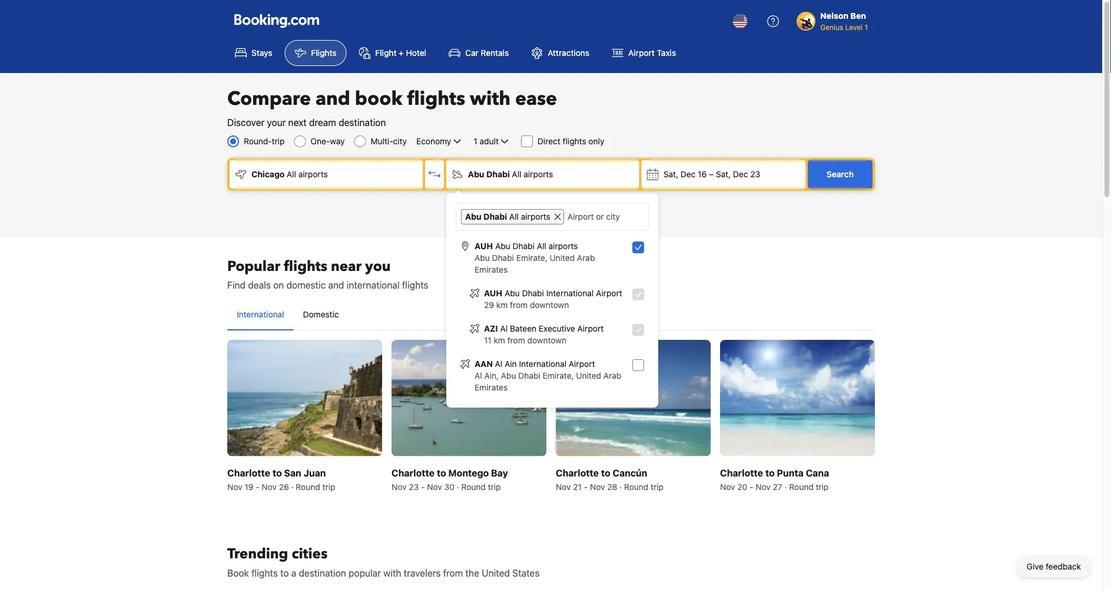 Task type: vqa. For each thing, say whether or not it's contained in the screenshot.


Task type: locate. For each thing, give the bounding box(es) containing it.
0 horizontal spatial sat,
[[664, 169, 679, 179]]

4 charlotte from the left
[[720, 467, 763, 478]]

book
[[355, 86, 403, 112]]

trip right 28
[[651, 482, 664, 491]]

1 vertical spatial destination
[[299, 567, 346, 578]]

1
[[865, 23, 868, 31], [474, 136, 478, 146]]

2 vertical spatial united
[[482, 567, 510, 578]]

dec left 16
[[681, 169, 696, 179]]

dhabi inside "auh abu dhabi international airport 29 km from downtown"
[[522, 288, 544, 298]]

0 horizontal spatial with
[[384, 567, 401, 578]]

1 vertical spatial emirate,
[[543, 371, 574, 380]]

charlotte inside charlotte to cancún nov 21 - nov 28 · round trip
[[556, 467, 599, 478]]

charlotte inside charlotte to montego bay nov 23 - nov 30 · round trip
[[392, 467, 435, 478]]

next
[[288, 117, 307, 128]]

al inside azi al bateen executive airport 11 km from downtown
[[500, 324, 508, 333]]

dec right –
[[733, 169, 748, 179]]

emirates inside auh abu dhabi all airports abu dhabi emirate, united arab emirates
[[475, 265, 508, 274]]

nelson ben genius level 1
[[821, 11, 868, 31]]

international up executive
[[546, 288, 594, 298]]

0 vertical spatial al
[[500, 324, 508, 333]]

4 - from the left
[[750, 482, 754, 491]]

to up 28
[[601, 467, 611, 478]]

0 vertical spatial destination
[[339, 117, 386, 128]]

1 horizontal spatial sat,
[[716, 169, 731, 179]]

from inside "auh abu dhabi international airport 29 km from downtown"
[[510, 300, 528, 310]]

charlotte for charlotte to montego bay
[[392, 467, 435, 478]]

3 charlotte from the left
[[556, 467, 599, 478]]

emirate, inside aan al ain international airport al ain, abu dhabi emirate, united arab emirates
[[543, 371, 574, 380]]

1 left adult
[[474, 136, 478, 146]]

international
[[546, 288, 594, 298], [237, 310, 284, 319], [519, 359, 567, 369]]

round inside charlotte to montego bay nov 23 - nov 30 · round trip
[[461, 482, 486, 491]]

car rentals
[[465, 48, 509, 58]]

1 vertical spatial downtown
[[527, 335, 567, 345]]

way
[[330, 136, 345, 146]]

0 horizontal spatial dec
[[681, 169, 696, 179]]

sat, dec 16 – sat, dec 23
[[664, 169, 761, 179]]

multi-city
[[371, 136, 407, 146]]

· right 26
[[291, 482, 294, 491]]

0 vertical spatial and
[[316, 86, 350, 112]]

destination up multi-
[[339, 117, 386, 128]]

1 vertical spatial international
[[237, 310, 284, 319]]

attractions link
[[521, 40, 600, 66]]

flights right international
[[402, 279, 429, 291]]

aan al ain international airport al ain, abu dhabi emirate, united arab emirates
[[475, 359, 622, 392]]

round for charlotte to san juan
[[296, 482, 320, 491]]

flights up economy
[[407, 86, 465, 112]]

km right 11
[[494, 335, 505, 345]]

emirates down ain,
[[475, 383, 508, 392]]

1 - from the left
[[256, 482, 260, 491]]

al for al bateen executive airport
[[500, 324, 508, 333]]

trip down the 'juan'
[[323, 482, 335, 491]]

23 inside charlotte to montego bay nov 23 - nov 30 · round trip
[[409, 482, 419, 491]]

from up bateen
[[510, 300, 528, 310]]

trip down cana at the bottom right of the page
[[816, 482, 829, 491]]

flight
[[375, 48, 397, 58]]

with right "popular"
[[384, 567, 401, 578]]

dhabi
[[487, 169, 510, 179], [484, 212, 507, 221], [513, 241, 535, 251], [492, 253, 514, 263], [522, 288, 544, 298], [519, 371, 541, 380]]

7 nov from the left
[[720, 482, 735, 491]]

abu dhabi all airports
[[468, 169, 553, 179], [465, 212, 551, 221]]

direct flights only
[[538, 136, 605, 146]]

booking.com logo image
[[234, 14, 319, 28], [234, 14, 319, 28]]

international inside aan al ain international airport al ain, abu dhabi emirate, united arab emirates
[[519, 359, 567, 369]]

downtown inside azi al bateen executive airport 11 km from downtown
[[527, 335, 567, 345]]

round
[[296, 482, 320, 491], [461, 482, 486, 491], [624, 482, 649, 491], [789, 482, 814, 491]]

flights down trending
[[252, 567, 278, 578]]

economy
[[416, 136, 451, 146]]

downtown up executive
[[530, 300, 569, 310]]

auh inside "auh abu dhabi international airport 29 km from downtown"
[[484, 288, 503, 298]]

to inside charlotte to montego bay nov 23 - nov 30 · round trip
[[437, 467, 446, 478]]

abu inside aan al ain international airport al ain, abu dhabi emirate, united arab emirates
[[501, 371, 516, 380]]

- left 30
[[421, 482, 425, 491]]

press enter to select airport, and then press spacebar to add another airport element
[[456, 236, 649, 398]]

airport for abu dhabi international airport
[[596, 288, 622, 298]]

km inside azi al bateen executive airport 11 km from downtown
[[494, 335, 505, 345]]

to inside charlotte to punta cana nov 20 - nov 27 · round trip
[[766, 467, 775, 478]]

0 vertical spatial arab
[[577, 253, 595, 263]]

auh inside auh abu dhabi all airports abu dhabi emirate, united arab emirates
[[475, 241, 493, 251]]

international down deals
[[237, 310, 284, 319]]

1 horizontal spatial dec
[[733, 169, 748, 179]]

to inside 'charlotte to san juan nov 19 - nov 26 · round trip'
[[273, 467, 282, 478]]

- right 20
[[750, 482, 754, 491]]

domestic
[[286, 279, 326, 291]]

and down near
[[328, 279, 344, 291]]

emirate, inside auh abu dhabi all airports abu dhabi emirate, united arab emirates
[[516, 253, 548, 263]]

emirates
[[475, 265, 508, 274], [475, 383, 508, 392]]

from left the
[[443, 567, 463, 578]]

km
[[496, 300, 508, 310], [494, 335, 505, 345]]

international inside "auh abu dhabi international airport 29 km from downtown"
[[546, 288, 594, 298]]

emirates inside aan al ain international airport al ain, abu dhabi emirate, united arab emirates
[[475, 383, 508, 392]]

3 - from the left
[[584, 482, 588, 491]]

4 · from the left
[[785, 482, 787, 491]]

· for charlotte to montego bay
[[457, 482, 459, 491]]

1 vertical spatial united
[[576, 371, 601, 380]]

- right 19
[[256, 482, 260, 491]]

all inside auh abu dhabi all airports abu dhabi emirate, united arab emirates
[[537, 241, 546, 251]]

downtown
[[530, 300, 569, 310], [527, 335, 567, 345]]

downtown for executive
[[527, 335, 567, 345]]

round down the 'juan'
[[296, 482, 320, 491]]

1 emirates from the top
[[475, 265, 508, 274]]

from
[[510, 300, 528, 310], [508, 335, 525, 345], [443, 567, 463, 578]]

1 vertical spatial auh
[[484, 288, 503, 298]]

charlotte up 19
[[227, 467, 270, 478]]

auh abu dhabi all airports abu dhabi emirate, united arab emirates
[[475, 241, 595, 274]]

and
[[316, 86, 350, 112], [328, 279, 344, 291]]

2 · from the left
[[457, 482, 459, 491]]

to inside trending cities book flights to a destination popular with travelers from the united states
[[280, 567, 289, 578]]

3 round from the left
[[624, 482, 649, 491]]

nov
[[227, 482, 242, 491], [262, 482, 277, 491], [392, 482, 407, 491], [427, 482, 442, 491], [556, 482, 571, 491], [590, 482, 605, 491], [720, 482, 735, 491], [756, 482, 771, 491]]

km right 29
[[496, 300, 508, 310]]

0 vertical spatial 23
[[751, 169, 761, 179]]

trip
[[272, 136, 285, 146], [323, 482, 335, 491], [488, 482, 501, 491], [651, 482, 664, 491], [816, 482, 829, 491]]

flights inside compare and book flights with ease discover your next dream destination
[[407, 86, 465, 112]]

charlotte to montego bay nov 23 - nov 30 · round trip
[[392, 467, 508, 491]]

trending cities book flights to a destination popular with travelers from the united states
[[227, 544, 540, 578]]

destination down cities
[[299, 567, 346, 578]]

30
[[444, 482, 455, 491]]

trip for charlotte to montego bay
[[488, 482, 501, 491]]

0 vertical spatial emirates
[[475, 265, 508, 274]]

1 horizontal spatial with
[[470, 86, 511, 112]]

united inside aan al ain international airport al ain, abu dhabi emirate, united arab emirates
[[576, 371, 601, 380]]

28
[[607, 482, 618, 491]]

1 right "level"
[[865, 23, 868, 31]]

ain
[[505, 359, 517, 369]]

19
[[245, 482, 254, 491]]

1 vertical spatial arab
[[604, 371, 622, 380]]

round inside charlotte to punta cana nov 20 - nov 27 · round trip
[[789, 482, 814, 491]]

emirate, up "auh abu dhabi international airport 29 km from downtown"
[[516, 253, 548, 263]]

flights left only
[[563, 136, 586, 146]]

airports down 'one-'
[[298, 169, 328, 179]]

- for charlotte to san juan
[[256, 482, 260, 491]]

car rentals link
[[439, 40, 519, 66]]

trip inside 'charlotte to san juan nov 19 - nov 26 · round trip'
[[323, 482, 335, 491]]

· inside charlotte to punta cana nov 20 - nov 27 · round trip
[[785, 482, 787, 491]]

23 right –
[[751, 169, 761, 179]]

stays link
[[225, 40, 282, 66]]

0 horizontal spatial 1
[[474, 136, 478, 146]]

23
[[751, 169, 761, 179], [409, 482, 419, 491]]

3 · from the left
[[620, 482, 622, 491]]

1 horizontal spatial united
[[550, 253, 575, 263]]

international
[[347, 279, 400, 291]]

km for auh
[[496, 300, 508, 310]]

dhabi inside aan al ain international airport al ain, abu dhabi emirate, united arab emirates
[[519, 371, 541, 380]]

abu dhabi all airports down the 1 adult popup button
[[468, 169, 553, 179]]

2 charlotte from the left
[[392, 467, 435, 478]]

1 vertical spatial km
[[494, 335, 505, 345]]

to up the '27'
[[766, 467, 775, 478]]

from inside azi al bateen executive airport 11 km from downtown
[[508, 335, 525, 345]]

1 vertical spatial emirates
[[475, 383, 508, 392]]

charlotte to montego bay image
[[392, 340, 547, 456]]

to inside charlotte to cancún nov 21 - nov 28 · round trip
[[601, 467, 611, 478]]

3 nov from the left
[[392, 482, 407, 491]]

1 vertical spatial from
[[508, 335, 525, 345]]

charlotte inside charlotte to punta cana nov 20 - nov 27 · round trip
[[720, 467, 763, 478]]

downtown down executive
[[527, 335, 567, 345]]

1 horizontal spatial 1
[[865, 23, 868, 31]]

juan
[[304, 467, 326, 478]]

al right "azi" at the left of page
[[500, 324, 508, 333]]

auh
[[475, 241, 493, 251], [484, 288, 503, 298]]

2 nov from the left
[[262, 482, 277, 491]]

1 horizontal spatial 23
[[751, 169, 761, 179]]

0 horizontal spatial arab
[[577, 253, 595, 263]]

trip down bay
[[488, 482, 501, 491]]

- inside charlotte to punta cana nov 20 - nov 27 · round trip
[[750, 482, 754, 491]]

round down montego
[[461, 482, 486, 491]]

al
[[500, 324, 508, 333], [495, 359, 503, 369], [475, 371, 482, 380]]

international for 29 km from downtown
[[546, 288, 594, 298]]

one-way
[[311, 136, 345, 146]]

trip inside charlotte to punta cana nov 20 - nov 27 · round trip
[[816, 482, 829, 491]]

1 vertical spatial with
[[384, 567, 401, 578]]

round inside charlotte to cancún nov 21 - nov 28 · round trip
[[624, 482, 649, 491]]

the
[[466, 567, 479, 578]]

2 vertical spatial international
[[519, 359, 567, 369]]

trip inside charlotte to montego bay nov 23 - nov 30 · round trip
[[488, 482, 501, 491]]

0 vertical spatial united
[[550, 253, 575, 263]]

ben
[[851, 11, 866, 21]]

1 vertical spatial and
[[328, 279, 344, 291]]

ease
[[515, 86, 557, 112]]

sat,
[[664, 169, 679, 179], [716, 169, 731, 179]]

with inside trending cities book flights to a destination popular with travelers from the united states
[[384, 567, 401, 578]]

international inside button
[[237, 310, 284, 319]]

trip for charlotte to punta cana
[[816, 482, 829, 491]]

al down aan
[[475, 371, 482, 380]]

emirate, down azi al bateen executive airport 11 km from downtown
[[543, 371, 574, 380]]

to up 30
[[437, 467, 446, 478]]

a
[[291, 567, 296, 578]]

0 horizontal spatial 23
[[409, 482, 419, 491]]

1 vertical spatial 1
[[474, 136, 478, 146]]

airport
[[629, 48, 655, 58], [596, 288, 622, 298], [578, 324, 604, 333], [569, 359, 595, 369]]

airports down airport or city text field
[[549, 241, 578, 251]]

book
[[227, 567, 249, 578]]

2 horizontal spatial united
[[576, 371, 601, 380]]

0 horizontal spatial united
[[482, 567, 510, 578]]

1 inside popup button
[[474, 136, 478, 146]]

0 vertical spatial international
[[546, 288, 594, 298]]

with up adult
[[470, 86, 511, 112]]

your
[[267, 117, 286, 128]]

international down azi al bateen executive airport 11 km from downtown
[[519, 359, 567, 369]]

from for dhabi
[[510, 300, 528, 310]]

trending
[[227, 544, 288, 564]]

with
[[470, 86, 511, 112], [384, 567, 401, 578]]

· for charlotte to san juan
[[291, 482, 294, 491]]

sat, left 16
[[664, 169, 679, 179]]

airports inside auh abu dhabi all airports abu dhabi emirate, united arab emirates
[[549, 241, 578, 251]]

1 · from the left
[[291, 482, 294, 491]]

- inside charlotte to montego bay nov 23 - nov 30 · round trip
[[421, 482, 425, 491]]

1 charlotte from the left
[[227, 467, 270, 478]]

cana
[[806, 467, 829, 478]]

- right 21
[[584, 482, 588, 491]]

charlotte to san juan image
[[227, 340, 382, 456]]

23 left 30
[[409, 482, 419, 491]]

abu dhabi all airports up auh abu dhabi all airports abu dhabi emirate, united arab emirates at top
[[465, 212, 551, 221]]

sat, right –
[[716, 169, 731, 179]]

aan
[[475, 359, 493, 369]]

· right 30
[[457, 482, 459, 491]]

0 vertical spatial with
[[470, 86, 511, 112]]

round down punta on the right bottom
[[789, 482, 814, 491]]

emirate,
[[516, 253, 548, 263], [543, 371, 574, 380]]

2 vertical spatial from
[[443, 567, 463, 578]]

airport inside azi al bateen executive airport 11 km from downtown
[[578, 324, 604, 333]]

airport inside aan al ain international airport al ain, abu dhabi emirate, united arab emirates
[[569, 359, 595, 369]]

2 vertical spatial al
[[475, 371, 482, 380]]

0 vertical spatial downtown
[[530, 300, 569, 310]]

charlotte inside 'charlotte to san juan nov 19 - nov 26 · round trip'
[[227, 467, 270, 478]]

4 round from the left
[[789, 482, 814, 491]]

airports
[[298, 169, 328, 179], [524, 169, 553, 179], [521, 212, 551, 221], [549, 241, 578, 251]]

destination
[[339, 117, 386, 128], [299, 567, 346, 578]]

airport inside "auh abu dhabi international airport 29 km from downtown"
[[596, 288, 622, 298]]

27
[[773, 482, 783, 491]]

1 nov from the left
[[227, 482, 242, 491]]

0 vertical spatial emirate,
[[516, 253, 548, 263]]

on
[[273, 279, 284, 291]]

1 vertical spatial 23
[[409, 482, 419, 491]]

· inside 'charlotte to san juan nov 19 - nov 26 · round trip'
[[291, 482, 294, 491]]

airport inside 'link'
[[629, 48, 655, 58]]

abu inside "auh abu dhabi international airport 29 km from downtown"
[[505, 288, 520, 298]]

4 nov from the left
[[427, 482, 442, 491]]

flights inside trending cities book flights to a destination popular with travelers from the united states
[[252, 567, 278, 578]]

km for azi
[[494, 335, 505, 345]]

km inside "auh abu dhabi international airport 29 km from downtown"
[[496, 300, 508, 310]]

auh for abu
[[475, 241, 493, 251]]

1 horizontal spatial arab
[[604, 371, 622, 380]]

0 vertical spatial 1
[[865, 23, 868, 31]]

1 vertical spatial al
[[495, 359, 503, 369]]

1 round from the left
[[296, 482, 320, 491]]

round inside 'charlotte to san juan nov 19 - nov 26 · round trip'
[[296, 482, 320, 491]]

discover
[[227, 117, 265, 128]]

and up dream
[[316, 86, 350, 112]]

0 vertical spatial km
[[496, 300, 508, 310]]

· right the '27'
[[785, 482, 787, 491]]

round down cancún
[[624, 482, 649, 491]]

flights up domestic at the left of page
[[284, 257, 328, 276]]

emirates up 29
[[475, 265, 508, 274]]

- inside 'charlotte to san juan nov 19 - nov 26 · round trip'
[[256, 482, 260, 491]]

airports up auh abu dhabi all airports abu dhabi emirate, united arab emirates at top
[[521, 212, 551, 221]]

from down bateen
[[508, 335, 525, 345]]

2 emirates from the top
[[475, 383, 508, 392]]

charlotte up 21
[[556, 467, 599, 478]]

charlotte up 20
[[720, 467, 763, 478]]

to
[[273, 467, 282, 478], [437, 467, 446, 478], [601, 467, 611, 478], [766, 467, 775, 478], [280, 567, 289, 578]]

find
[[227, 279, 246, 291]]

0 vertical spatial auh
[[475, 241, 493, 251]]

stays
[[252, 48, 272, 58]]

downtown inside "auh abu dhabi international airport 29 km from downtown"
[[530, 300, 569, 310]]

to for montego
[[437, 467, 446, 478]]

charlotte for charlotte to cancún
[[556, 467, 599, 478]]

2 - from the left
[[421, 482, 425, 491]]

· right 28
[[620, 482, 622, 491]]

· inside charlotte to montego bay nov 23 - nov 30 · round trip
[[457, 482, 459, 491]]

and inside popular flights near you find deals on domestic and international flights
[[328, 279, 344, 291]]

flights
[[311, 48, 337, 58]]

al left ain
[[495, 359, 503, 369]]

0 vertical spatial from
[[510, 300, 528, 310]]

to left san
[[273, 467, 282, 478]]

2 round from the left
[[461, 482, 486, 491]]

charlotte to cancún nov 21 - nov 28 · round trip
[[556, 467, 664, 491]]

tab list
[[227, 299, 875, 331]]

charlotte to punta cana nov 20 - nov 27 · round trip
[[720, 467, 829, 491]]

azi al bateen executive airport 11 km from downtown
[[484, 324, 604, 345]]

charlotte to punta cana image
[[720, 340, 875, 456]]

charlotte left montego
[[392, 467, 435, 478]]

to left a
[[280, 567, 289, 578]]



Task type: describe. For each thing, give the bounding box(es) containing it.
feedback
[[1046, 562, 1081, 571]]

round for charlotte to punta cana
[[789, 482, 814, 491]]

car
[[465, 48, 479, 58]]

city
[[393, 136, 407, 146]]

1 sat, from the left
[[664, 169, 679, 179]]

international button
[[227, 299, 294, 330]]

compare
[[227, 86, 311, 112]]

11
[[484, 335, 492, 345]]

destination inside compare and book flights with ease discover your next dream destination
[[339, 117, 386, 128]]

popular
[[227, 257, 280, 276]]

8 nov from the left
[[756, 482, 771, 491]]

airport taxis
[[629, 48, 676, 58]]

20
[[738, 482, 748, 491]]

auh for 29
[[484, 288, 503, 298]]

–
[[709, 169, 714, 179]]

search
[[827, 169, 854, 179]]

and inside compare and book flights with ease discover your next dream destination
[[316, 86, 350, 112]]

nelson
[[821, 11, 849, 21]]

montego
[[449, 467, 489, 478]]

travelers
[[404, 567, 441, 578]]

from inside trending cities book flights to a destination popular with travelers from the united states
[[443, 567, 463, 578]]

to for san
[[273, 467, 282, 478]]

bay
[[491, 467, 508, 478]]

auh abu dhabi international airport 29 km from downtown
[[484, 288, 622, 310]]

2 sat, from the left
[[716, 169, 731, 179]]

ain,
[[484, 371, 499, 380]]

· inside charlotte to cancún nov 21 - nov 28 · round trip
[[620, 482, 622, 491]]

flights link
[[285, 40, 347, 66]]

popular flights near you find deals on domestic and international flights
[[227, 257, 429, 291]]

domestic button
[[294, 299, 348, 330]]

21
[[573, 482, 582, 491]]

popular
[[349, 567, 381, 578]]

al for al ain international airport
[[495, 359, 503, 369]]

downtown for international
[[530, 300, 569, 310]]

charlotte to san juan nov 19 - nov 26 · round trip
[[227, 467, 335, 491]]

2 dec from the left
[[733, 169, 748, 179]]

direct
[[538, 136, 561, 146]]

punta
[[777, 467, 804, 478]]

- for charlotte to montego bay
[[421, 482, 425, 491]]

give feedback button
[[1018, 556, 1091, 577]]

trip for charlotte to san juan
[[323, 482, 335, 491]]

flight + hotel
[[375, 48, 426, 58]]

give feedback
[[1027, 562, 1081, 571]]

1 vertical spatial abu dhabi all airports
[[465, 212, 551, 221]]

chicago all airports
[[252, 169, 328, 179]]

united inside auh abu dhabi all airports abu dhabi emirate, united arab emirates
[[550, 253, 575, 263]]

only
[[589, 136, 605, 146]]

genius
[[821, 23, 844, 31]]

one-
[[311, 136, 330, 146]]

hotel
[[406, 48, 426, 58]]

dream
[[309, 117, 336, 128]]

1 adult
[[474, 136, 499, 146]]

arab inside aan al ain international airport al ain, abu dhabi emirate, united arab emirates
[[604, 371, 622, 380]]

round-
[[244, 136, 272, 146]]

search button
[[808, 160, 873, 188]]

international for al ain, abu dhabi emirate, united arab emirates
[[519, 359, 567, 369]]

airport for al ain international airport
[[569, 359, 595, 369]]

Airport or city text field
[[566, 209, 644, 224]]

adult
[[480, 136, 499, 146]]

azi
[[484, 324, 498, 333]]

charlotte for charlotte to san juan
[[227, 467, 270, 478]]

trip down your
[[272, 136, 285, 146]]

flight + hotel link
[[349, 40, 437, 66]]

· for charlotte to punta cana
[[785, 482, 787, 491]]

taxis
[[657, 48, 676, 58]]

destination inside trending cities book flights to a destination popular with travelers from the united states
[[299, 567, 346, 578]]

1 inside nelson ben genius level 1
[[865, 23, 868, 31]]

united inside trending cities book flights to a destination popular with travelers from the united states
[[482, 567, 510, 578]]

san
[[284, 467, 301, 478]]

states
[[513, 567, 540, 578]]

to for cancún
[[601, 467, 611, 478]]

arab inside auh abu dhabi all airports abu dhabi emirate, united arab emirates
[[577, 253, 595, 263]]

rentals
[[481, 48, 509, 58]]

multi-
[[371, 136, 393, 146]]

domestic
[[303, 310, 339, 319]]

compare and book flights with ease discover your next dream destination
[[227, 86, 557, 128]]

5 nov from the left
[[556, 482, 571, 491]]

executive
[[539, 324, 575, 333]]

23 inside dropdown button
[[751, 169, 761, 179]]

trip inside charlotte to cancún nov 21 - nov 28 · round trip
[[651, 482, 664, 491]]

tab list containing international
[[227, 299, 875, 331]]

1 adult button
[[473, 134, 512, 148]]

- inside charlotte to cancún nov 21 - nov 28 · round trip
[[584, 482, 588, 491]]

airports down direct
[[524, 169, 553, 179]]

airport for al bateen executive airport
[[578, 324, 604, 333]]

sat, dec 16 – sat, dec 23 button
[[642, 160, 806, 188]]

26
[[279, 482, 289, 491]]

airport taxis link
[[602, 40, 686, 66]]

round-trip
[[244, 136, 285, 146]]

with inside compare and book flights with ease discover your next dream destination
[[470, 86, 511, 112]]

give
[[1027, 562, 1044, 571]]

- for charlotte to punta cana
[[750, 482, 754, 491]]

level
[[846, 23, 863, 31]]

from for bateen
[[508, 335, 525, 345]]

near
[[331, 257, 362, 276]]

1 dec from the left
[[681, 169, 696, 179]]

charlotte to cancún image
[[556, 340, 711, 456]]

chicago
[[252, 169, 285, 179]]

6 nov from the left
[[590, 482, 605, 491]]

cancún
[[613, 467, 648, 478]]

to for punta
[[766, 467, 775, 478]]

deals
[[248, 279, 271, 291]]

bateen
[[510, 324, 537, 333]]

29
[[484, 300, 494, 310]]

you
[[365, 257, 391, 276]]

0 vertical spatial abu dhabi all airports
[[468, 169, 553, 179]]

charlotte for charlotte to punta cana
[[720, 467, 763, 478]]

cities
[[292, 544, 328, 564]]

+
[[399, 48, 404, 58]]

round for charlotte to montego bay
[[461, 482, 486, 491]]



